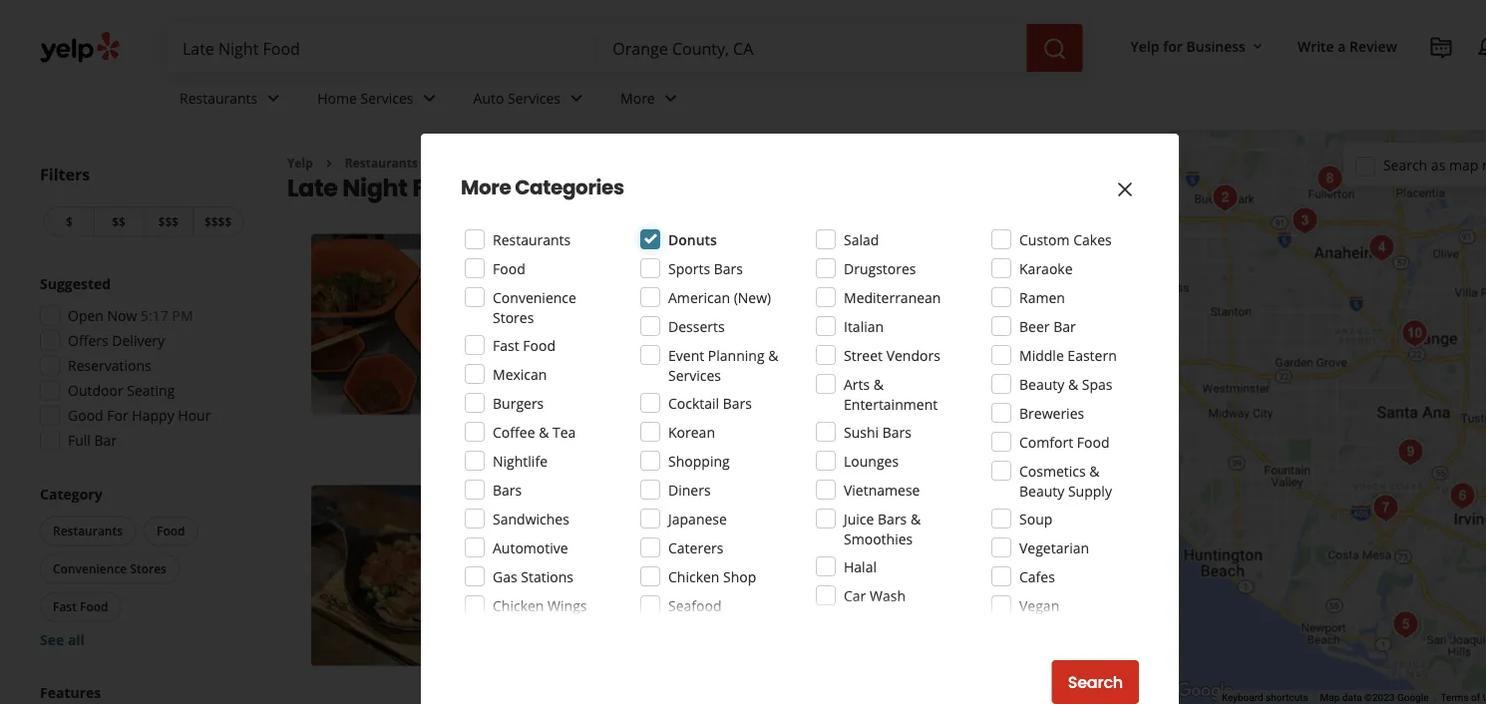 Task type: vqa. For each thing, say whether or not it's contained in the screenshot.


Task type: locate. For each thing, give the bounding box(es) containing it.
salad
[[844, 230, 879, 249]]

next image
[[460, 312, 484, 336], [460, 564, 484, 588]]

county,
[[570, 171, 665, 204]]

1 horizontal spatial night
[[989, 357, 1025, 376]]

24 chevron down v2 image left auto
[[418, 86, 442, 110]]

beauty down cosmetics
[[1020, 481, 1065, 500]]

outdoor down reservations
[[68, 381, 123, 400]]

2 24 chevron down v2 image from the left
[[659, 86, 683, 110]]

0 vertical spatial for
[[1163, 36, 1183, 55]]

juice bars & smoothies
[[844, 509, 921, 548]]

0 vertical spatial late
[[287, 171, 338, 204]]

korean
[[668, 423, 715, 441], [520, 550, 563, 567]]

0 vertical spatial fast
[[493, 336, 519, 355]]

shop
[[723, 567, 757, 586]]

next image for 1
[[460, 312, 484, 336]]

1 horizontal spatial all
[[605, 357, 620, 376]]

offers delivery
[[68, 331, 165, 350]]

more inside more link
[[621, 88, 655, 107]]

1 horizontal spatial search
[[1384, 155, 1428, 174]]

open down korean "link"
[[516, 580, 554, 599]]

1 night from the left
[[778, 357, 811, 376]]

16 checkmark v2 image left takeout
[[646, 415, 662, 431]]

smoothies
[[844, 529, 913, 548]]

24 chevron down v2 image for more
[[659, 86, 683, 110]]

until up come
[[557, 329, 586, 348]]

search image
[[1043, 37, 1067, 61]]

good right "craving"
[[922, 357, 955, 376]]

until
[[557, 329, 586, 348], [557, 580, 586, 599]]

fast inside fast food button
[[53, 599, 77, 615]]

middle eastern
[[1020, 346, 1117, 365]]

0 horizontal spatial bar
[[94, 431, 117, 450]]

offered
[[852, 640, 900, 659]]

16 chevron down v2 image
[[1250, 39, 1266, 55]]

1 horizontal spatial services
[[508, 88, 561, 107]]

korean inside button
[[520, 550, 563, 567]]

1 24 chevron down v2 image from the left
[[262, 86, 286, 110]]

stores inside button
[[130, 561, 167, 577]]

convenience stores
[[493, 288, 577, 327], [53, 561, 167, 577]]

2 next image from the top
[[460, 564, 484, 588]]

restaurants button
[[40, 516, 136, 546]]

16 chevron right v2 image
[[321, 155, 337, 171]]

& inside event planning & services
[[768, 346, 779, 365]]

google image
[[1172, 678, 1238, 704]]

16 checkmark v2 image
[[516, 415, 532, 431], [646, 415, 662, 431], [516, 610, 532, 626]]

all right see
[[68, 631, 85, 649]]

0 vertical spatial until
[[557, 329, 586, 348]]

0 vertical spatial fast food
[[493, 336, 556, 355]]

$$$$ button
[[193, 207, 243, 237]]

2 good from the left
[[922, 357, 955, 376]]

2 beauty from the top
[[1020, 481, 1065, 500]]

0 vertical spatial of
[[718, 640, 731, 659]]

1 vertical spatial fast food
[[53, 599, 108, 615]]

& inside the cosmetics & beauty supply
[[1090, 461, 1100, 480]]

1 next image from the top
[[460, 312, 484, 336]]

0 horizontal spatial stores
[[130, 561, 167, 577]]

fast food up 16 speech v2 icon on the bottom of the page
[[493, 336, 556, 355]]

reviews) for 1
[[679, 267, 733, 286]]

misoolkwan
[[539, 485, 659, 513]]

bars up smoothies
[[878, 509, 907, 528]]

0 horizontal spatial chicken
[[493, 596, 544, 615]]

supply
[[1068, 481, 1112, 500]]

& for beauty & spas
[[1068, 375, 1079, 394]]

0 vertical spatial stores
[[493, 308, 534, 327]]

0 horizontal spatial search
[[1068, 671, 1123, 694]]

reviews) up american
[[679, 267, 733, 286]]

group containing suggested
[[34, 274, 247, 456]]

0 horizontal spatial services
[[361, 88, 414, 107]]

the up more
[[623, 357, 645, 376]]

restaurants link up yelp link
[[164, 72, 302, 130]]

search down are in the bottom right of the page
[[1068, 671, 1123, 694]]

korean down cocktail
[[668, 423, 715, 441]]

1 slideshow element from the top
[[311, 234, 492, 415]]

convenience down "4.3 star rating" image
[[493, 288, 577, 307]]

search inside button
[[1068, 671, 1123, 694]]

search left as
[[1384, 155, 1428, 174]]

24 chevron down v2 image for restaurants
[[262, 86, 286, 110]]

0 vertical spatial convenience
[[493, 288, 577, 307]]

services right the home
[[361, 88, 414, 107]]

1 horizontal spatial convenience
[[493, 288, 577, 307]]

good up the "full"
[[68, 406, 103, 425]]

of
[[718, 640, 731, 659], [1472, 692, 1481, 704]]

0 vertical spatial more
[[621, 88, 655, 107]]

good..."
[[568, 377, 618, 396]]

fast food inside more categories dialog
[[493, 336, 556, 355]]

5:17
[[141, 306, 168, 325]]

time
[[648, 357, 678, 376]]

yelp inside button
[[1131, 36, 1160, 55]]

0 horizontal spatial night
[[343, 171, 408, 204]]

good for happy hour
[[68, 406, 211, 425]]

fast inside more categories dialog
[[493, 336, 519, 355]]

map
[[1321, 692, 1340, 704]]

custom cakes
[[1020, 230, 1112, 249]]

more link
[[605, 72, 699, 130]]

& inside juice bars & smoothies
[[911, 509, 921, 528]]

1 horizontal spatial good
[[536, 608, 572, 627]]

1 vertical spatial all
[[68, 631, 85, 649]]

0 horizontal spatial late
[[750, 357, 774, 376]]

1 vertical spatial stores
[[130, 561, 167, 577]]

1 horizontal spatial more
[[621, 88, 655, 107]]

late down the home
[[287, 171, 338, 204]]

0 vertical spatial beauty
[[1020, 375, 1065, 394]]

joey newport beach image
[[1386, 605, 1426, 645]]

1 vertical spatial bar
[[94, 431, 117, 450]]

see all
[[40, 631, 85, 649]]

reviews) inside 'link'
[[679, 267, 733, 286]]

& left tea
[[539, 423, 549, 441]]

1 vertical spatial beauty
[[1020, 481, 1065, 500]]

late
[[750, 357, 774, 376], [958, 357, 985, 376]]

1 horizontal spatial fast food
[[493, 336, 556, 355]]

2 until from the top
[[557, 580, 586, 599]]

1 horizontal spatial yelp
[[1131, 36, 1160, 55]]

24 chevron down v2 image
[[418, 86, 442, 110], [565, 86, 589, 110]]

2 slideshow element from the top
[[311, 485, 492, 666]]

group containing category
[[36, 484, 247, 650]]

0 vertical spatial restaurants link
[[164, 72, 302, 130]]

0 horizontal spatial 24 chevron down v2 image
[[262, 86, 286, 110]]

0 vertical spatial all
[[605, 357, 620, 376]]

1 horizontal spatial bar
[[1054, 317, 1076, 336]]

open until midnight
[[516, 580, 648, 599]]

chicken shop
[[668, 567, 757, 586]]

for for yelp
[[1163, 36, 1183, 55]]

bars for cocktail bars
[[723, 394, 752, 413]]

$$$ button
[[143, 207, 193, 237]]

of left u
[[1472, 692, 1481, 704]]

0 vertical spatial bar
[[1054, 317, 1076, 336]]

1 vertical spatial good
[[536, 608, 572, 627]]

1 vertical spatial for
[[575, 608, 594, 627]]

night left if
[[778, 357, 811, 376]]

am
[[551, 640, 571, 659]]

desserts
[[668, 317, 725, 336]]

1 vertical spatial restaurants link
[[345, 155, 418, 171]]

chicken for chicken shop
[[668, 567, 720, 586]]

1 horizontal spatial outdoor
[[536, 415, 585, 432]]

comfort
[[1020, 432, 1074, 451]]

& up smoothies
[[911, 509, 921, 528]]

16 checkmark v2 image down burgers
[[516, 415, 532, 431]]

yelp for business button
[[1123, 28, 1274, 64]]

24 chevron down v2 image up ca
[[659, 86, 683, 110]]

drugstores
[[844, 259, 916, 278]]

slideshow element
[[311, 234, 492, 415], [311, 485, 492, 666]]

convenience stores inside button
[[53, 561, 167, 577]]

0 horizontal spatial 24 chevron down v2 image
[[418, 86, 442, 110]]

karaoke
[[1020, 259, 1073, 278]]

0 horizontal spatial more
[[461, 174, 511, 202]]

0 vertical spatial group
[[34, 274, 247, 456]]

of right variety
[[718, 640, 731, 659]]

services for auto services
[[508, 88, 561, 107]]

$
[[66, 214, 73, 230]]

2
[[516, 485, 528, 513]]

1 horizontal spatial 24 chevron down v2 image
[[659, 86, 683, 110]]

1 horizontal spatial night
[[629, 608, 665, 627]]

restaurants inside button
[[53, 523, 123, 539]]

1 vertical spatial yelp
[[287, 155, 313, 171]]

convenience stores inside more categories dialog
[[493, 288, 577, 327]]

0 horizontal spatial convenience
[[53, 561, 127, 577]]

24 chevron down v2 image for auto services
[[565, 86, 589, 110]]

bar for beer bar
[[1054, 317, 1076, 336]]

restaurants link right the 16 chevron right v2 icon
[[345, 155, 418, 171]]

more
[[621, 88, 655, 107], [461, 174, 511, 202]]

for left business
[[1163, 36, 1183, 55]]

0 horizontal spatial for
[[575, 608, 594, 627]]

0 horizontal spatial korean
[[520, 550, 563, 567]]

None search field
[[167, 24, 1087, 72]]

convenience down restaurants button
[[53, 561, 127, 577]]

search
[[1384, 155, 1428, 174], [1068, 671, 1123, 694]]

the right on
[[924, 640, 945, 659]]

reviews) up caterers on the bottom of the page
[[687, 518, 741, 537]]

night left food
[[989, 357, 1025, 376]]

services inside event planning & services
[[668, 366, 721, 385]]

2:00
[[590, 329, 618, 348]]

2 24 chevron down v2 image from the left
[[565, 86, 589, 110]]

16 checkmark v2 image down the "gas stations"
[[516, 610, 532, 626]]

late right spot
[[750, 357, 774, 376]]

fast
[[493, 336, 519, 355], [53, 599, 77, 615]]

convenience stores down "4.3 star rating" image
[[493, 288, 577, 327]]

services down event
[[668, 366, 721, 385]]

0 horizontal spatial late
[[287, 171, 338, 204]]

diners
[[668, 480, 711, 499]]

noodles button
[[640, 297, 697, 317]]

group
[[34, 274, 247, 456], [36, 484, 247, 650]]

event planning & services
[[668, 346, 779, 385]]

auto services link
[[457, 72, 605, 130]]

1 vertical spatial fast
[[53, 599, 77, 615]]

nightlife
[[493, 451, 548, 470]]

0 vertical spatial good
[[68, 406, 103, 425]]

24 chevron down v2 image inside the restaurants link
[[262, 86, 286, 110]]

1 horizontal spatial for
[[1163, 36, 1183, 55]]

1 vertical spatial search
[[1068, 671, 1123, 694]]

yelp left the 16 chevron right v2 icon
[[287, 155, 313, 171]]

custom
[[1020, 230, 1070, 249]]

0 horizontal spatial restaurants link
[[164, 72, 302, 130]]

24 chevron down v2 image
[[262, 86, 286, 110], [659, 86, 683, 110]]

nguyen's kitchen image
[[1395, 314, 1435, 354]]

bars down nightlife
[[493, 480, 522, 499]]

bar inside more categories dialog
[[1054, 317, 1076, 336]]

late down the midnight
[[598, 608, 626, 627]]

food
[[412, 171, 471, 204], [493, 259, 525, 278], [523, 336, 556, 355], [1077, 432, 1110, 451], [157, 523, 185, 539], [80, 599, 108, 615]]

misoolkwan oc link
[[539, 485, 693, 513]]

0 horizontal spatial night
[[778, 357, 811, 376]]

orimori japanese kitchen image
[[1391, 432, 1431, 472]]

1 vertical spatial convenience stores
[[53, 561, 167, 577]]

1 vertical spatial convenience
[[53, 561, 127, 577]]

& up supply
[[1090, 461, 1100, 480]]

spot
[[718, 357, 747, 376]]

zhangliang malatang - irvine link
[[539, 234, 822, 261]]

1 vertical spatial outdoor
[[536, 415, 585, 432]]

fast food up see all button
[[53, 599, 108, 615]]

more inside more categories dialog
[[461, 174, 511, 202]]

0 vertical spatial search
[[1384, 155, 1428, 174]]

car
[[844, 586, 866, 605]]

chicken down gas
[[493, 596, 544, 615]]

convenience stores down restaurants button
[[53, 561, 167, 577]]

2 late from the left
[[958, 357, 985, 376]]

1 good from the left
[[681, 357, 714, 376]]

search as map m
[[1384, 155, 1487, 174]]

0 horizontal spatial fast food
[[53, 599, 108, 615]]

misoolkwan oc image inside map region
[[1206, 178, 1246, 218]]

user actions element
[[1115, 25, 1487, 148]]

1 horizontal spatial 24 chevron down v2 image
[[565, 86, 589, 110]]

0 horizontal spatial misoolkwan oc image
[[311, 485, 492, 666]]

0 horizontal spatial of
[[718, 640, 731, 659]]

1 vertical spatial more
[[461, 174, 511, 202]]

open until 2:00 am
[[516, 329, 643, 348]]

1 horizontal spatial late
[[598, 608, 626, 627]]

bar for full bar
[[94, 431, 117, 450]]

& for arts & entertainment
[[874, 375, 884, 394]]

1 vertical spatial misoolkwan oc image
[[311, 485, 492, 666]]

0 horizontal spatial all
[[68, 631, 85, 649]]

24 chevron down v2 image inside auto services link
[[565, 86, 589, 110]]

all inside group
[[68, 631, 85, 649]]

more categories
[[461, 174, 624, 202]]

2 horizontal spatial services
[[668, 366, 721, 385]]

late right vendors
[[958, 357, 985, 376]]

1 vertical spatial late
[[598, 608, 626, 627]]

& right arts
[[874, 375, 884, 394]]

0 horizontal spatial outdoor
[[68, 381, 123, 400]]

fast up 16 speech v2 icon on the bottom of the page
[[493, 336, 519, 355]]

all up good..." on the left bottom
[[605, 357, 620, 376]]

chicken wings
[[493, 596, 587, 615]]

korean up stations
[[520, 550, 563, 567]]

now
[[107, 306, 137, 325]]

stores up 16 speech v2 icon on the bottom of the page
[[493, 308, 534, 327]]

full
[[68, 431, 91, 450]]

.
[[528, 234, 533, 261]]

sports bars
[[668, 259, 743, 278]]

0 vertical spatial korean
[[668, 423, 715, 441]]

4.6 star rating image
[[516, 519, 624, 539]]

0 vertical spatial chicken
[[668, 567, 720, 586]]

0 horizontal spatial good
[[681, 357, 714, 376]]

1 until from the top
[[557, 329, 586, 348]]

for inside button
[[1163, 36, 1183, 55]]

stores down 'food' button
[[130, 561, 167, 577]]

wings
[[548, 596, 587, 615]]

good for good for happy hour
[[68, 406, 103, 425]]

bars down spot
[[723, 394, 752, 413]]

neelu's craft kitchen image
[[1286, 201, 1325, 241]]

bars up american (new)
[[714, 259, 743, 278]]

next image left gas
[[460, 564, 484, 588]]

until for 1
[[557, 329, 586, 348]]

& for cosmetics & beauty supply
[[1090, 461, 1100, 480]]

0 vertical spatial yelp
[[1131, 36, 1160, 55]]

open up 16 speech v2 icon on the bottom of the page
[[516, 329, 554, 348]]

1 horizontal spatial convenience stores
[[493, 288, 577, 327]]

night
[[778, 357, 811, 376], [989, 357, 1025, 376]]

bar right the "full"
[[94, 431, 117, 450]]

1 horizontal spatial misoolkwan oc image
[[1206, 178, 1246, 218]]

24 chevron down v2 image left the home
[[262, 86, 286, 110]]

good left spot
[[681, 357, 714, 376]]

bars inside juice bars & smoothies
[[878, 509, 907, 528]]

1 horizontal spatial fast
[[493, 336, 519, 355]]

bar
[[1054, 317, 1076, 336], [94, 431, 117, 450]]

next image left "chinese" link
[[460, 312, 484, 336]]

0 horizontal spatial yelp
[[287, 155, 313, 171]]

bar up the middle eastern
[[1054, 317, 1076, 336]]

beauty down middle
[[1020, 375, 1065, 394]]

malatang
[[653, 234, 748, 261]]

on
[[903, 640, 920, 659]]

1 horizontal spatial korean
[[668, 423, 715, 441]]

0 vertical spatial convenience stores
[[493, 288, 577, 327]]

1 horizontal spatial of
[[1472, 692, 1481, 704]]

korean link
[[516, 549, 567, 569]]

1 vertical spatial korean
[[520, 550, 563, 567]]

cosmetics
[[1020, 461, 1086, 480]]

filters
[[40, 164, 90, 185]]

0 horizontal spatial fast
[[53, 599, 77, 615]]

0 vertical spatial night
[[343, 171, 408, 204]]

0 horizontal spatial good
[[68, 406, 103, 425]]

©2023
[[1365, 692, 1395, 704]]

until up good for late night
[[557, 580, 586, 599]]

1 horizontal spatial late
[[958, 357, 985, 376]]

services right auto
[[508, 88, 561, 107]]

wash
[[870, 586, 906, 605]]

good up am
[[536, 608, 572, 627]]

misoolkwan oc image
[[1206, 178, 1246, 218], [311, 485, 492, 666]]

1 horizontal spatial chicken
[[668, 567, 720, 586]]

bars for sushi bars
[[883, 423, 912, 441]]

yelp left business
[[1131, 36, 1160, 55]]

yelp for yelp link
[[287, 155, 313, 171]]

all
[[605, 357, 620, 376], [68, 631, 85, 649]]

search for search
[[1068, 671, 1123, 694]]

more categories dialog
[[0, 0, 1487, 704]]

1 vertical spatial next image
[[460, 564, 484, 588]]

24 chevron down v2 image inside home services link
[[418, 86, 442, 110]]

& right planning
[[768, 346, 779, 365]]

24 chevron down v2 image inside more link
[[659, 86, 683, 110]]

& left spas
[[1068, 375, 1079, 394]]

seafood
[[668, 596, 722, 615]]

chicken up seafood
[[668, 567, 720, 586]]

1 horizontal spatial good
[[922, 357, 955, 376]]

night
[[343, 171, 408, 204], [629, 608, 665, 627]]

open up offers
[[68, 306, 104, 325]]

slideshow element for 2
[[311, 485, 492, 666]]

0 vertical spatial next image
[[460, 312, 484, 336]]

restaurants link
[[164, 72, 302, 130], [345, 155, 418, 171]]

1 horizontal spatial stores
[[493, 308, 534, 327]]

anjin image
[[1366, 488, 1406, 528]]

4.3 link
[[632, 265, 652, 286]]

$ button
[[44, 207, 94, 237]]

good for good for late night
[[536, 608, 572, 627]]

0 vertical spatial misoolkwan oc image
[[1206, 178, 1246, 218]]

yelp for yelp for business
[[1131, 36, 1160, 55]]

24 chevron down v2 image right auto services
[[565, 86, 589, 110]]

for down open until midnight
[[575, 608, 594, 627]]

1 vertical spatial until
[[557, 580, 586, 599]]

food left .
[[493, 259, 525, 278]]

reviews)
[[679, 267, 733, 286], [687, 518, 741, 537]]

night right the 16 chevron right v2 icon
[[343, 171, 408, 204]]

automotive
[[493, 538, 568, 557]]

beauty inside the cosmetics & beauty supply
[[1020, 481, 1065, 500]]

1 vertical spatial open
[[516, 329, 554, 348]]

japanese
[[668, 509, 727, 528]]

notifications image
[[1478, 36, 1487, 60]]

0 vertical spatial outdoor
[[68, 381, 123, 400]]

1 24 chevron down v2 image from the left
[[418, 86, 442, 110]]

fast up see all button
[[53, 599, 77, 615]]

& inside arts & entertainment
[[874, 375, 884, 394]]

food down 'convenience stores' button
[[80, 599, 108, 615]]

outdoor down nice
[[536, 415, 585, 432]]

$$
[[112, 214, 126, 230]]

night up the "in"
[[629, 608, 665, 627]]

0 vertical spatial slideshow element
[[311, 234, 492, 415]]

bars down entertainment
[[883, 423, 912, 441]]

planning
[[708, 346, 765, 365]]



Task type: describe. For each thing, give the bounding box(es) containing it.
food up 'convenience stores' button
[[157, 523, 185, 539]]

google
[[1398, 692, 1429, 704]]

car wash
[[844, 586, 906, 605]]

food button
[[144, 516, 198, 546]]

more link
[[621, 377, 658, 396]]

map
[[1450, 155, 1479, 174]]

(929 reviews)
[[656, 518, 741, 537]]

food right the comfort
[[1077, 432, 1110, 451]]

16 info v2 image
[[1111, 183, 1127, 199]]

write a review
[[1298, 36, 1398, 55]]

arts & entertainment
[[844, 375, 938, 414]]

soup
[[1020, 509, 1053, 528]]

cocktail
[[668, 394, 719, 413]]

stations
[[521, 567, 574, 586]]

sushi
[[844, 423, 879, 441]]

previous image
[[319, 564, 343, 588]]

bars for juice bars & smoothies
[[878, 509, 907, 528]]

eastern
[[1068, 346, 1117, 365]]

comfort food
[[1020, 432, 1110, 451]]

seoul eats image
[[1310, 159, 1350, 199]]

convenience inside button
[[53, 561, 127, 577]]

reservations
[[68, 356, 151, 375]]

are
[[1057, 640, 1079, 659]]

food left orange
[[412, 171, 471, 204]]

category
[[40, 485, 102, 504]]

map region
[[1040, 0, 1487, 704]]

search button
[[1052, 660, 1139, 704]]

16 checkmark v2 image for good for late night
[[516, 610, 532, 626]]

very
[[1064, 357, 1092, 376]]

1 vertical spatial night
[[629, 608, 665, 627]]

1 beauty from the top
[[1020, 375, 1065, 394]]

happy
[[132, 406, 174, 425]]

street
[[844, 346, 883, 365]]

arts
[[844, 375, 870, 394]]

next image for 2
[[460, 564, 484, 588]]

open for 2
[[516, 580, 554, 599]]

nice
[[538, 377, 565, 396]]

1 . zhangliang malatang - irvine
[[516, 234, 822, 261]]

4.3
[[632, 267, 652, 286]]

reviews) for 2
[[687, 518, 741, 537]]

sports
[[668, 259, 710, 278]]

& for coffee & tea
[[539, 423, 549, 441]]

data
[[1343, 692, 1362, 704]]

for for good
[[575, 608, 594, 627]]

outdoor seating
[[536, 415, 630, 432]]

0 vertical spatial open
[[68, 306, 104, 325]]

2 night from the left
[[989, 357, 1025, 376]]

a
[[1338, 36, 1346, 55]]

4.6
[[632, 518, 652, 537]]

seating
[[127, 381, 175, 400]]

more for more categories
[[461, 174, 511, 202]]

zhangliang malatang - irvine image
[[311, 234, 492, 415]]

middle
[[1020, 346, 1064, 365]]

categories
[[515, 174, 624, 202]]

chicken for chicken wings
[[493, 596, 544, 615]]

"i am pleased in the variety of comforting meals offered on the menu. plus they are
[[538, 640, 1079, 659]]

entertainment
[[844, 395, 938, 414]]

bars for sports bars
[[714, 259, 743, 278]]

comforting
[[734, 640, 806, 659]]

16 checkmark v2 image for outdoor seating
[[516, 415, 532, 431]]

16 checkmark v2 image for takeout
[[646, 415, 662, 431]]

open now 5:17 pm
[[68, 306, 193, 325]]

review
[[1350, 36, 1398, 55]]

24 chevron down v2 image for home services
[[418, 86, 442, 110]]

korean inside more categories dialog
[[668, 423, 715, 441]]

good for late night
[[536, 608, 665, 627]]

chinese
[[520, 299, 567, 315]]

pleased
[[575, 640, 626, 659]]

late night food orange county, ca
[[287, 171, 705, 204]]

coffee & tea
[[493, 423, 576, 441]]

"we come all the time  good spot late night if you're craving good late night food
[[538, 357, 1061, 376]]

keyboard
[[1222, 692, 1264, 704]]

business categories element
[[164, 72, 1487, 130]]

until for 2
[[557, 580, 586, 599]]

for
[[107, 406, 128, 425]]

tacos los cholos - anaheim image
[[1362, 228, 1402, 268]]

yelp link
[[287, 155, 313, 171]]

auto services
[[473, 88, 561, 107]]

keyboard shortcuts button
[[1222, 691, 1309, 704]]

services for home services
[[361, 88, 414, 107]]

write
[[1298, 36, 1335, 55]]

open for 1
[[516, 329, 554, 348]]

1 late from the left
[[750, 357, 774, 376]]

craving
[[871, 357, 918, 376]]

4.3 star rating image
[[516, 267, 624, 287]]

sandwiches
[[493, 509, 570, 528]]

am
[[621, 329, 643, 348]]

1 vertical spatial of
[[1472, 692, 1481, 704]]

mexican
[[493, 365, 547, 384]]

u
[[1483, 692, 1487, 704]]

menu.
[[949, 640, 991, 659]]

full bar
[[68, 431, 117, 450]]

stores inside more categories dialog
[[493, 308, 534, 327]]

cocktail bars
[[668, 394, 752, 413]]

terms of u link
[[1441, 692, 1487, 704]]

food up "we
[[523, 336, 556, 355]]

noodles link
[[640, 297, 697, 317]]

american (new)
[[668, 288, 771, 307]]

restaurants inside business categories element
[[180, 88, 258, 107]]

as
[[1432, 155, 1446, 174]]

fast food inside button
[[53, 599, 108, 615]]

terms
[[1441, 692, 1469, 704]]

convenience inside more categories dialog
[[493, 288, 577, 307]]

projects image
[[1430, 36, 1454, 60]]

more for more
[[621, 88, 655, 107]]

street vendors
[[844, 346, 941, 365]]

home services
[[317, 88, 414, 107]]

you're
[[827, 357, 867, 376]]

outdoor for outdoor seating
[[536, 415, 585, 432]]

they
[[1025, 640, 1054, 659]]

the right the "in"
[[645, 640, 666, 659]]

bcd tofu house image
[[1443, 476, 1483, 516]]

previous image
[[319, 312, 343, 336]]

search for search as map m
[[1384, 155, 1428, 174]]

if
[[815, 357, 823, 376]]

$$$$
[[204, 214, 232, 230]]

16 speech v2 image
[[516, 359, 532, 375]]

1 horizontal spatial restaurants link
[[345, 155, 418, 171]]

slideshow element for 1
[[311, 234, 492, 415]]

keyboard shortcuts
[[1222, 692, 1309, 704]]

auto
[[473, 88, 504, 107]]

restaurants inside more categories dialog
[[493, 230, 571, 249]]

american
[[668, 288, 730, 307]]

(929 reviews) link
[[656, 516, 741, 538]]

shopping
[[668, 451, 730, 470]]

(65
[[656, 267, 676, 286]]

close image
[[1113, 178, 1137, 202]]

terms of u
[[1441, 692, 1487, 704]]

outdoor for outdoor seating
[[68, 381, 123, 400]]

vegetarian
[[1020, 538, 1090, 557]]

spas
[[1082, 375, 1113, 394]]

midnight
[[590, 580, 648, 599]]



